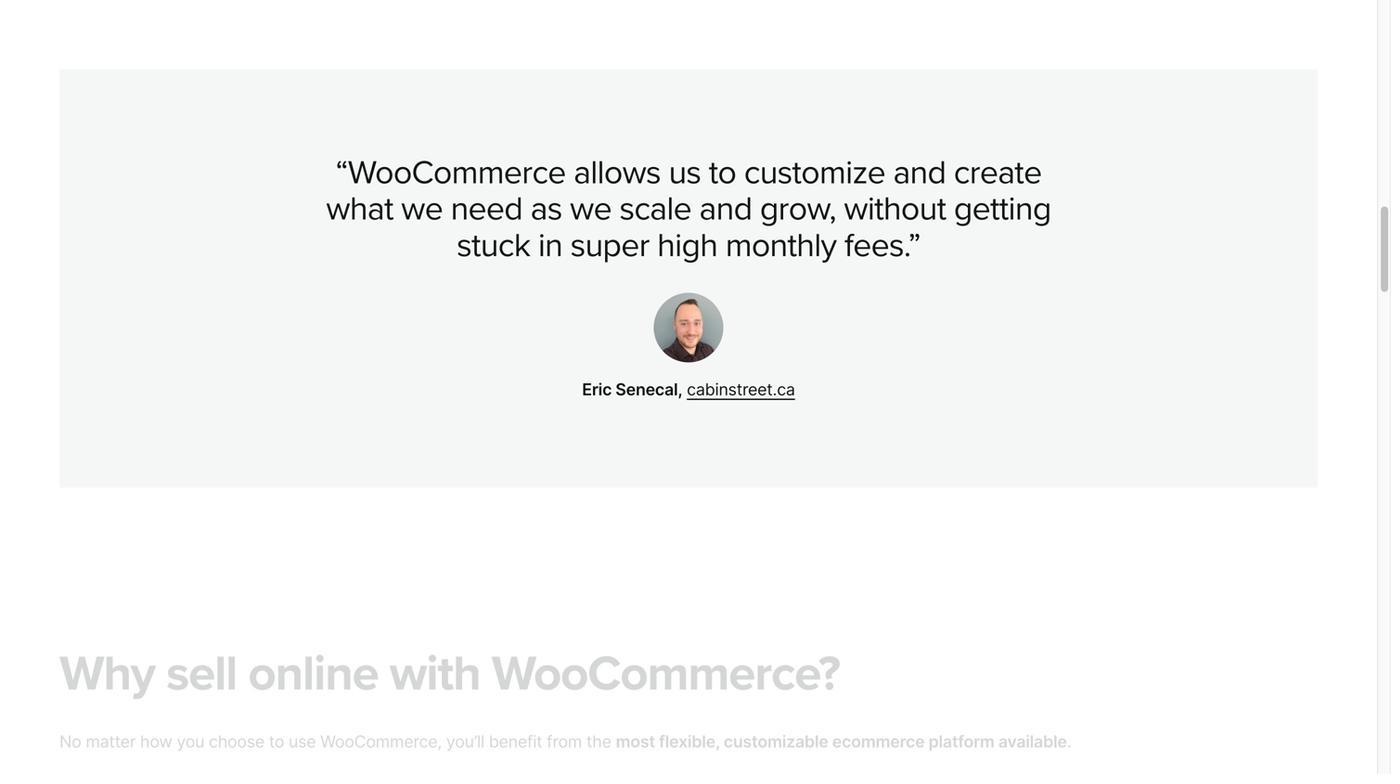 Task type: describe. For each thing, give the bounding box(es) containing it.
super
[[571, 226, 650, 265]]

ecommerce
[[833, 725, 925, 745]]

"woocommerce
[[336, 153, 566, 192]]

online
[[248, 638, 378, 697]]

without
[[844, 189, 947, 229]]

"woocommerce allows us to customize and create what we need as we scale and grow, without getting stuck in super high monthly fees."
[[326, 153, 1052, 265]]

choose
[[209, 725, 265, 745]]

most
[[616, 725, 655, 745]]

eric
[[582, 379, 612, 400]]

from
[[547, 725, 582, 745]]

to inside "woocommerce allows us to customize and create what we need as we scale and grow, without getting stuck in super high monthly fees."
[[709, 153, 737, 192]]

you'll
[[447, 725, 485, 745]]

grow,
[[760, 189, 836, 229]]

senecal,
[[616, 379, 683, 400]]

need
[[451, 189, 523, 229]]

use
[[289, 725, 316, 745]]

high
[[658, 226, 718, 265]]

customize
[[744, 153, 886, 192]]

us
[[669, 153, 701, 192]]

scale
[[620, 189, 692, 229]]

getting
[[954, 189, 1052, 229]]

create
[[954, 153, 1042, 192]]

what
[[326, 189, 393, 229]]



Task type: locate. For each thing, give the bounding box(es) containing it.
cabinstreet.ca
[[687, 379, 796, 400]]

0 horizontal spatial to
[[269, 725, 284, 745]]

and left create in the top of the page
[[894, 153, 946, 192]]

benefit
[[489, 725, 543, 745]]

1 horizontal spatial we
[[570, 189, 612, 229]]

woocommerce?
[[492, 638, 840, 697]]

we
[[401, 189, 443, 229], [570, 189, 612, 229]]

1 vertical spatial to
[[269, 725, 284, 745]]

why
[[59, 638, 155, 697]]

allows
[[574, 153, 661, 192]]

0 horizontal spatial and
[[700, 189, 753, 229]]

as
[[531, 189, 562, 229]]

you
[[177, 725, 205, 745]]

we right what
[[401, 189, 443, 229]]

flexible,
[[659, 725, 720, 745]]

.
[[1068, 725, 1072, 745]]

customizable
[[724, 725, 829, 745]]

stuck
[[457, 226, 531, 265]]

in
[[538, 226, 563, 265]]

cabinstreet.ca link
[[687, 379, 796, 400]]

monthly fees."
[[726, 226, 921, 265]]

1 we from the left
[[401, 189, 443, 229]]

and right scale
[[700, 189, 753, 229]]

to right us at the top of page
[[709, 153, 737, 192]]

the
[[587, 725, 612, 745]]

eric senecal, cabinstreet.ca
[[582, 379, 796, 400]]

with
[[390, 638, 480, 697]]

why sell online with woocommerce?
[[59, 638, 840, 697]]

sell
[[166, 638, 237, 697]]

0 vertical spatial to
[[709, 153, 737, 192]]

2 we from the left
[[570, 189, 612, 229]]

no
[[59, 725, 81, 745]]

matter
[[86, 725, 136, 745]]

and
[[894, 153, 946, 192], [700, 189, 753, 229]]

how
[[140, 725, 172, 745]]

we right as
[[570, 189, 612, 229]]

0 horizontal spatial we
[[401, 189, 443, 229]]

no matter how you choose to use woocommerce, you'll benefit from the most flexible, customizable ecommerce platform available .
[[59, 725, 1072, 745]]

platform available
[[929, 725, 1068, 745]]

1 horizontal spatial to
[[709, 153, 737, 192]]

woocommerce,
[[320, 725, 442, 745]]

1 horizontal spatial and
[[894, 153, 946, 192]]

to left use
[[269, 725, 284, 745]]

to
[[709, 153, 737, 192], [269, 725, 284, 745]]



Task type: vqa. For each thing, say whether or not it's contained in the screenshot.
cabinstreet.ca
yes



